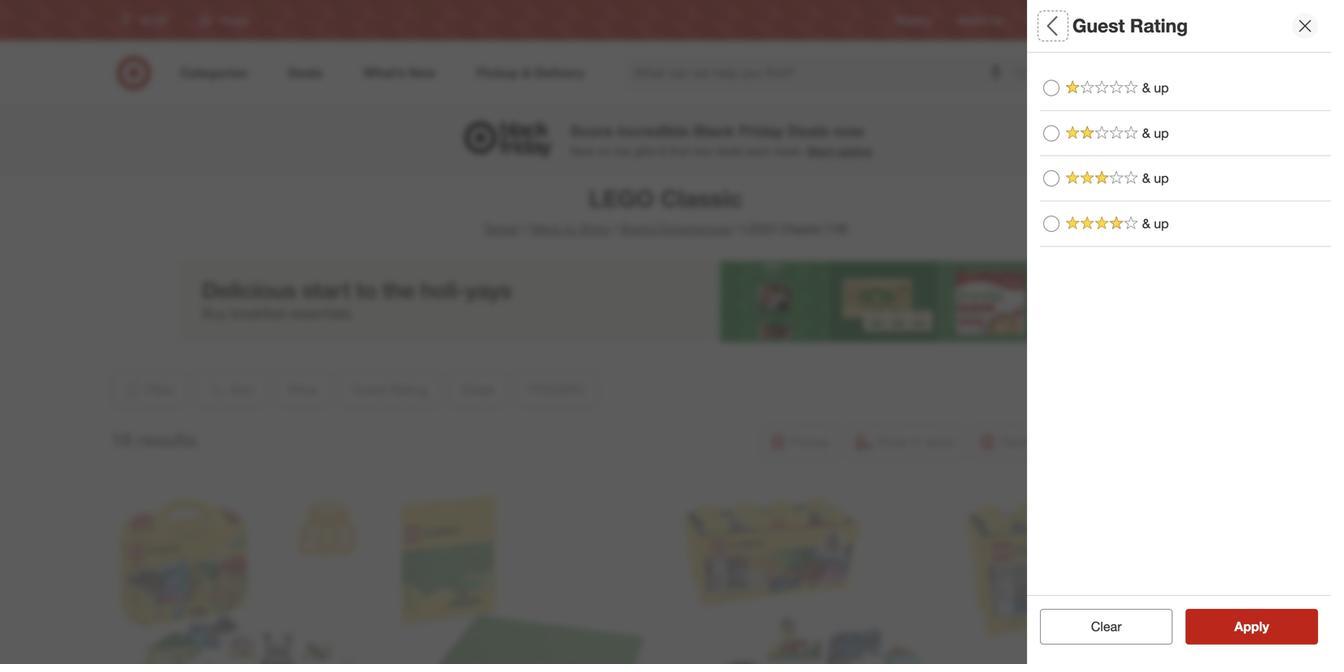 Task type: describe. For each thing, give the bounding box(es) containing it.
guest rating button
[[1040, 109, 1331, 166]]

friday
[[739, 122, 784, 140]]

to
[[564, 221, 576, 237]]

1 vertical spatial classic
[[781, 221, 823, 237]]

advertisement region
[[179, 261, 1152, 342]]

weekly ad
[[957, 14, 1003, 26]]

new
[[692, 144, 713, 158]]

Include out of stock checkbox
[[1040, 296, 1056, 312]]

weekly ad link
[[957, 13, 1003, 27]]

(18)
[[827, 221, 848, 237]]

shop
[[579, 221, 610, 237]]

on
[[598, 144, 611, 158]]

What can we help you find? suggestions appear below search field
[[624, 55, 1019, 91]]

see results
[[1218, 619, 1286, 634]]

price $25  –  $50; $50  –  $100
[[1040, 64, 1165, 99]]

18 results
[[111, 429, 197, 451]]

deals
[[716, 144, 743, 158]]

$50;
[[1078, 85, 1099, 99]]

target inside lego classic target / ways to shop / brand experiences / lego classic (18)
[[483, 221, 519, 237]]

deals button
[[1040, 166, 1331, 223]]

fpo/apo button
[[1040, 223, 1331, 280]]

18
[[111, 429, 132, 451]]

score
[[570, 122, 613, 140]]

2 & up radio from the top
[[1043, 216, 1060, 232]]

registry link
[[895, 13, 931, 27]]

target circle link
[[1094, 13, 1148, 27]]

3 & up from the top
[[1142, 170, 1169, 186]]

1 & up radio from the top
[[1043, 80, 1060, 96]]

1 horizontal spatial lego
[[742, 221, 777, 237]]

start
[[807, 144, 834, 158]]

find stores link
[[1174, 13, 1223, 27]]

search button
[[1007, 55, 1046, 94]]

redcard
[[1029, 14, 1068, 26]]

$100
[[1140, 85, 1165, 99]]

1 & up from the top
[[1142, 80, 1169, 96]]

brand
[[621, 221, 656, 237]]

results for see results
[[1245, 619, 1286, 634]]

apply button
[[1186, 609, 1318, 645]]

1 / from the left
[[522, 221, 526, 237]]

top
[[614, 144, 631, 158]]

circle
[[1123, 14, 1148, 26]]

registry
[[895, 14, 931, 26]]

4 & up from the top
[[1142, 216, 1169, 232]]

now
[[834, 122, 864, 140]]

1 & up radio from the top
[[1043, 170, 1060, 187]]

$25
[[1040, 85, 1058, 99]]

rating inside dialog
[[1130, 14, 1188, 37]]

& inside score incredible black friday deals now save on top gifts & find new deals each week. start saving
[[659, 144, 666, 158]]

saving
[[837, 144, 872, 158]]

weekly
[[957, 14, 988, 26]]

incredible
[[617, 122, 689, 140]]

guest rating inside dialog
[[1073, 14, 1188, 37]]



Task type: vqa. For each thing, say whether or not it's contained in the screenshot.
the FPO/APO
yes



Task type: locate. For each thing, give the bounding box(es) containing it.
0 horizontal spatial results
[[137, 429, 197, 451]]

0 vertical spatial target
[[1094, 14, 1120, 26]]

experiences
[[659, 221, 732, 237]]

target
[[1094, 14, 1120, 26], [483, 221, 519, 237]]

see results button
[[1186, 609, 1318, 645]]

2 / from the left
[[613, 221, 618, 237]]

lego
[[589, 184, 654, 213], [742, 221, 777, 237]]

1 horizontal spatial deals
[[1040, 183, 1082, 202]]

lego classic target / ways to shop / brand experiences / lego classic (18)
[[483, 184, 848, 237]]

0 horizontal spatial deals
[[788, 122, 829, 140]]

1 vertical spatial & up radio
[[1043, 216, 1060, 232]]

0 horizontal spatial /
[[522, 221, 526, 237]]

target left circle at the top right of the page
[[1094, 14, 1120, 26]]

find
[[1174, 14, 1193, 26]]

0 vertical spatial classic
[[661, 184, 742, 213]]

$50
[[1102, 85, 1121, 99]]

0 horizontal spatial target
[[483, 221, 519, 237]]

results inside 'button'
[[1245, 619, 1286, 634]]

target link
[[483, 221, 519, 237]]

clear button
[[1040, 609, 1173, 645]]

0 vertical spatial & up radio
[[1043, 170, 1060, 187]]

ways to shop link
[[530, 221, 610, 237]]

classic
[[661, 184, 742, 213], [781, 221, 823, 237]]

2 & up from the top
[[1142, 125, 1169, 141]]

score incredible black friday deals now save on top gifts & find new deals each week. start saving
[[570, 122, 872, 158]]

guest rating inside guest rating button
[[1040, 126, 1136, 145]]

lego up the brand
[[589, 184, 654, 213]]

clear
[[1083, 619, 1114, 634], [1091, 619, 1122, 634]]

1 up from the top
[[1154, 80, 1169, 96]]

target left ways
[[483, 221, 519, 237]]

& up radio
[[1043, 170, 1060, 187], [1043, 216, 1060, 232]]

deals up fpo/apo
[[1040, 183, 1082, 202]]

brand experiences link
[[621, 221, 732, 237]]

all filters dialog
[[1027, 0, 1331, 664]]

search
[[1007, 67, 1046, 82]]

deals inside button
[[1040, 183, 1082, 202]]

guest rating
[[1073, 14, 1188, 37], [1040, 126, 1136, 145]]

0 vertical spatial guest rating
[[1073, 14, 1188, 37]]

&
[[1142, 80, 1151, 96], [1142, 125, 1151, 141], [659, 144, 666, 158], [1142, 170, 1151, 186], [1142, 216, 1151, 232]]

0 horizontal spatial lego
[[589, 184, 654, 213]]

& up radio down the $25
[[1043, 125, 1060, 141]]

0 horizontal spatial classic
[[661, 184, 742, 213]]

all filters
[[1040, 14, 1118, 37]]

results
[[137, 429, 197, 451], [1245, 619, 1286, 634]]

find stores
[[1174, 14, 1223, 26]]

up for 2nd & up option from the bottom of the the guest rating dialog
[[1154, 170, 1169, 186]]

up for 1st & up radio from the top
[[1154, 80, 1169, 96]]

clear inside clear button
[[1091, 619, 1122, 634]]

2 clear from the left
[[1091, 619, 1122, 634]]

all
[[1040, 14, 1063, 37]]

rating
[[1130, 14, 1188, 37], [1088, 126, 1136, 145]]

results right 18 in the left bottom of the page
[[137, 429, 197, 451]]

ways
[[530, 221, 561, 237]]

1 vertical spatial & up radio
[[1043, 125, 1060, 141]]

week.
[[774, 144, 804, 158]]

1 horizontal spatial target
[[1094, 14, 1120, 26]]

1 vertical spatial guest
[[1040, 126, 1084, 145]]

apply
[[1235, 619, 1269, 634]]

3 / from the left
[[735, 221, 739, 237]]

0 vertical spatial deals
[[788, 122, 829, 140]]

2 up from the top
[[1154, 125, 1169, 141]]

1 horizontal spatial classic
[[781, 221, 823, 237]]

target circle
[[1094, 14, 1148, 26]]

0 vertical spatial results
[[137, 429, 197, 451]]

redcard link
[[1029, 13, 1068, 27]]

gifts
[[634, 144, 656, 158]]

see
[[1218, 619, 1241, 634]]

1 horizontal spatial results
[[1245, 619, 1286, 634]]

0 vertical spatial guest
[[1073, 14, 1125, 37]]

0 vertical spatial lego
[[589, 184, 654, 213]]

4 up from the top
[[1154, 216, 1169, 232]]

/
[[522, 221, 526, 237], [613, 221, 618, 237], [735, 221, 739, 237]]

results right see
[[1245, 619, 1286, 634]]

& up radio left $50;
[[1043, 80, 1060, 96]]

save
[[570, 144, 595, 158]]

2 horizontal spatial /
[[735, 221, 739, 237]]

/ right experiences
[[735, 221, 739, 237]]

deals
[[788, 122, 829, 140], [1040, 183, 1082, 202]]

1 vertical spatial guest rating
[[1040, 126, 1136, 145]]

fpo/apo
[[1040, 240, 1110, 258]]

clear inside clear all button
[[1083, 619, 1114, 634]]

ad
[[991, 14, 1003, 26]]

filters
[[1068, 14, 1118, 37]]

find
[[670, 144, 689, 158]]

guest inside dialog
[[1073, 14, 1125, 37]]

clear all button
[[1040, 609, 1173, 645]]

all
[[1117, 619, 1130, 634]]

guest inside button
[[1040, 126, 1084, 145]]

classic up experiences
[[661, 184, 742, 213]]

& up
[[1142, 80, 1169, 96], [1142, 125, 1169, 141], [1142, 170, 1169, 186], [1142, 216, 1169, 232]]

classic left (18) at the top of page
[[781, 221, 823, 237]]

up for 2nd & up option from the top of the the guest rating dialog
[[1154, 216, 1169, 232]]

guest
[[1073, 14, 1125, 37], [1040, 126, 1084, 145]]

0 vertical spatial & up radio
[[1043, 80, 1060, 96]]

deals up start
[[788, 122, 829, 140]]

/ right shop
[[613, 221, 618, 237]]

up for 2nd & up radio
[[1154, 125, 1169, 141]]

/ left ways
[[522, 221, 526, 237]]

black
[[694, 122, 735, 140]]

results for 18 results
[[137, 429, 197, 451]]

0 vertical spatial rating
[[1130, 14, 1188, 37]]

1 clear from the left
[[1083, 619, 1114, 634]]

1 vertical spatial lego
[[742, 221, 777, 237]]

2 & up radio from the top
[[1043, 125, 1060, 141]]

stores
[[1196, 14, 1223, 26]]

3 up from the top
[[1154, 170, 1169, 186]]

lego right experiences
[[742, 221, 777, 237]]

1 vertical spatial target
[[483, 221, 519, 237]]

clear for clear all
[[1083, 619, 1114, 634]]

1 vertical spatial results
[[1245, 619, 1286, 634]]

guest rating dialog
[[1027, 0, 1331, 664]]

1 vertical spatial rating
[[1088, 126, 1136, 145]]

each
[[746, 144, 771, 158]]

clear all
[[1083, 619, 1130, 634]]

price
[[1040, 64, 1078, 82]]

up
[[1154, 80, 1169, 96], [1154, 125, 1169, 141], [1154, 170, 1169, 186], [1154, 216, 1169, 232]]

& up radio
[[1043, 80, 1060, 96], [1043, 125, 1060, 141]]

1 horizontal spatial /
[[613, 221, 618, 237]]

1 vertical spatial deals
[[1040, 183, 1082, 202]]

rating inside button
[[1088, 126, 1136, 145]]

clear for clear
[[1091, 619, 1122, 634]]

deals inside score incredible black friday deals now save on top gifts & find new deals each week. start saving
[[788, 122, 829, 140]]



